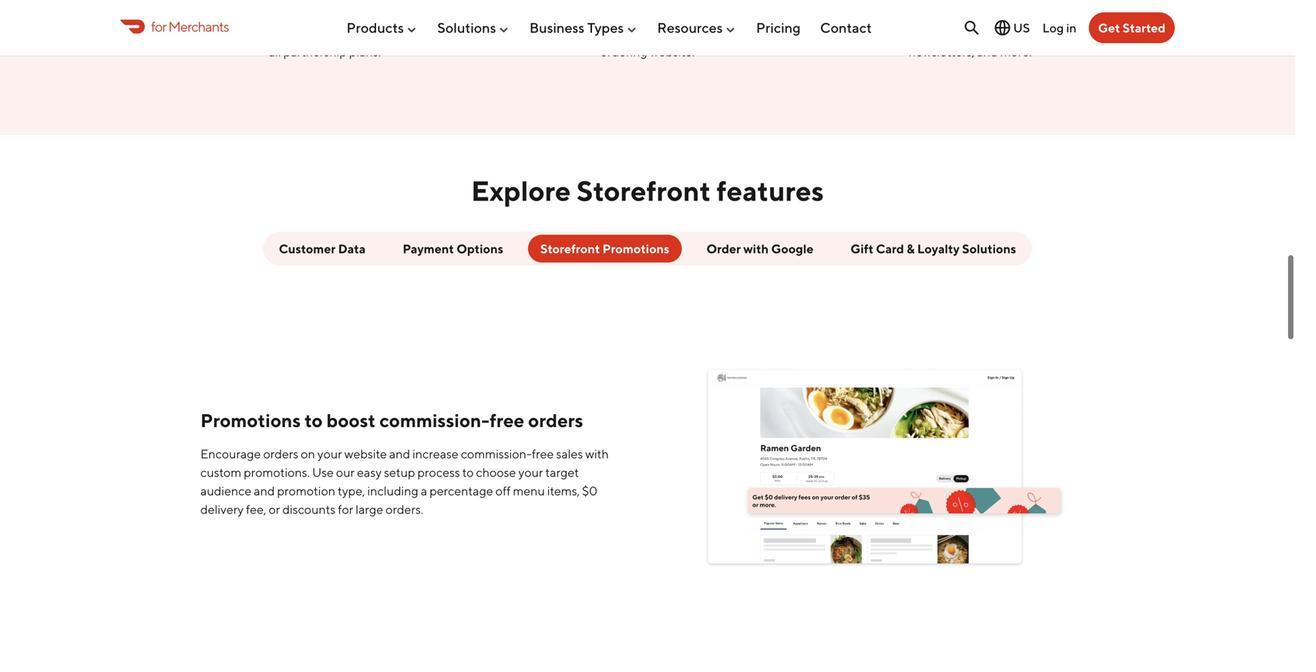 Task type: vqa. For each thing, say whether or not it's contained in the screenshot.
Payment Options
yes



Task type: locate. For each thing, give the bounding box(es) containing it.
orders up "sales"
[[529, 410, 584, 432]]

0 vertical spatial solutions
[[438, 19, 496, 36]]

commission-
[[380, 410, 490, 432], [461, 447, 532, 461]]

0 horizontal spatial for
[[151, 18, 166, 35]]

promotions down explore storefront features
[[603, 241, 670, 256]]

payment options button
[[391, 235, 516, 262]]

1 horizontal spatial orders
[[529, 410, 584, 432]]

2 horizontal spatial to
[[1018, 7, 1030, 22]]

chevron right tab panel
[[176, 278, 1120, 650]]

0 vertical spatial promotions
[[603, 241, 670, 256]]

card
[[877, 241, 905, 256]]

website
[[345, 447, 387, 461]]

fee,
[[246, 502, 266, 517]]

globe line image
[[994, 19, 1012, 37]]

0 vertical spatial for
[[151, 18, 166, 35]]

with
[[316, 7, 340, 22], [744, 241, 769, 256], [586, 447, 609, 461]]

1 horizontal spatial for
[[338, 502, 353, 517]]

add
[[672, 7, 693, 22]]

promotions inside 'button'
[[603, 241, 670, 256]]

to inside encourage orders on your website and increase commission-free sales with custom promotions. use our easy setup process to choose your target audience and promotion type, including a percentage off menu items, $0 delivery fee, or discounts for large orders.
[[463, 465, 474, 480]]

custom
[[201, 465, 242, 480]]

to up percentage
[[463, 465, 474, 480]]

to inside add your storefront link to your website, social media, email newsletters, and more.
[[1018, 7, 1030, 22]]

1 horizontal spatial solutions
[[963, 241, 1017, 256]]

in right log
[[1067, 20, 1077, 35]]

choose
[[476, 465, 516, 480]]

and
[[558, 26, 579, 40], [978, 44, 999, 59], [389, 447, 410, 461], [254, 484, 275, 498]]

started
[[275, 7, 314, 22]]

0 horizontal spatial with
[[316, 7, 340, 22]]

solutions inside button
[[963, 241, 1017, 256]]

2 vertical spatial to
[[463, 465, 474, 480]]

online
[[704, 26, 738, 40]]

1 vertical spatial free
[[532, 447, 554, 461]]

storefront up the storefront promotions
[[577, 174, 711, 207]]

2 horizontal spatial with
[[744, 241, 769, 256]]

for merchants link
[[120, 16, 229, 37]]

promotion
[[277, 484, 336, 498]]

orders.
[[386, 502, 424, 517]]

promotions up the encourage
[[201, 410, 301, 432]]

commission- up "increase" in the bottom left of the page
[[380, 410, 490, 432]]

1 horizontal spatial free
[[532, 447, 554, 461]]

in the merchant portal
[[544, 7, 667, 22]]

all
[[269, 44, 281, 59]]

your up 'use'
[[318, 447, 342, 461]]

for
[[151, 18, 166, 35], [338, 502, 353, 517]]

and down the
[[558, 26, 579, 40]]

and down media,
[[978, 44, 999, 59]]

and up fee,
[[254, 484, 275, 498]]

and up setup
[[389, 447, 410, 461]]

get for started
[[252, 7, 273, 22]]

contact link
[[821, 13, 872, 42]]

1 vertical spatial to
[[305, 410, 323, 432]]

solutions right loyalty at the right top of the page
[[963, 241, 1017, 256]]

with right "sales"
[[586, 447, 609, 461]]

1 horizontal spatial promotions
[[603, 241, 670, 256]]

storefront up social
[[938, 7, 994, 22]]

1 vertical spatial commission-
[[461, 447, 532, 461]]

to
[[1018, 7, 1030, 22], [305, 410, 323, 432], [463, 465, 474, 480]]

, add storefront and start customizing your online ordering website.
[[558, 7, 752, 59]]

free left "sales"
[[532, 447, 554, 461]]

1 vertical spatial solutions
[[963, 241, 1017, 256]]

2 vertical spatial with
[[586, 447, 609, 461]]

marketplace.
[[223, 26, 295, 40]]

0 horizontal spatial to
[[305, 410, 323, 432]]

1 vertical spatial orders
[[263, 447, 299, 461]]

or
[[269, 502, 280, 517]]

&
[[907, 241, 915, 256]]

orders inside encourage orders on your website and increase commission-free sales with custom promotions. use our easy setup process to choose your target audience and promotion type, including a percentage off menu items, $0 delivery fee, or discounts for large orders.
[[263, 447, 299, 461]]

media,
[[977, 26, 1014, 40]]

1 vertical spatial with
[[744, 241, 769, 256]]

with inside 'get started with doordash marketplace. storefront is included in all partnership plans.'
[[316, 7, 340, 22]]

get inside 'get started with doordash marketplace. storefront is included in all partnership plans.'
[[252, 7, 273, 22]]

doordash
[[342, 7, 398, 22]]

0 horizontal spatial get
[[252, 7, 273, 22]]

0 vertical spatial orders
[[529, 410, 584, 432]]

items,
[[548, 484, 580, 498]]

more.
[[1001, 44, 1032, 59]]

0 horizontal spatial promotions
[[201, 410, 301, 432]]

link
[[997, 7, 1016, 22]]

sales
[[556, 447, 583, 461]]

payment options
[[403, 241, 504, 256]]

order with google button
[[695, 235, 826, 262]]

orders
[[529, 410, 584, 432], [263, 447, 299, 461]]

storefront up partnership
[[297, 26, 354, 40]]

resources link
[[658, 13, 737, 42]]

free up choose
[[490, 410, 525, 432]]

pricing
[[757, 19, 801, 36]]

to up on
[[305, 410, 323, 432]]

promotions.
[[244, 465, 310, 480]]

storefront
[[696, 7, 752, 22], [938, 7, 994, 22], [297, 26, 354, 40], [577, 174, 711, 207], [541, 241, 600, 256]]

promotions to boost commission-free orders
[[201, 410, 584, 432]]

get left started
[[1099, 20, 1121, 35]]

get
[[252, 7, 273, 22], [1099, 20, 1121, 35]]

0 horizontal spatial orders
[[263, 447, 299, 461]]

solutions
[[438, 19, 496, 36], [963, 241, 1017, 256]]

email
[[1016, 26, 1046, 40]]

included
[[367, 26, 415, 40]]

your down add
[[677, 26, 702, 40]]

,
[[667, 7, 670, 22]]

in
[[544, 7, 554, 22]]

in right included
[[417, 26, 427, 40]]

with right order
[[744, 241, 769, 256]]

get up marketplace.
[[252, 7, 273, 22]]

orders up promotions. at left bottom
[[263, 447, 299, 461]]

solutions right included
[[438, 19, 496, 36]]

promotions to boost commission-free orders tab list
[[176, 232, 1120, 650]]

options
[[457, 241, 504, 256]]

in
[[1067, 20, 1077, 35], [417, 26, 427, 40]]

for left the merchants
[[151, 18, 166, 35]]

storefront down explore
[[541, 241, 600, 256]]

$0
[[582, 484, 598, 498]]

your up website, on the top of the page
[[911, 7, 936, 22]]

commission- up choose
[[461, 447, 532, 461]]

with right started
[[316, 7, 340, 22]]

0 vertical spatial to
[[1018, 7, 1030, 22]]

1 horizontal spatial get
[[1099, 20, 1121, 35]]

storefront up online
[[696, 7, 752, 22]]

your
[[911, 7, 936, 22], [1032, 7, 1057, 22], [677, 26, 702, 40], [318, 447, 342, 461], [519, 465, 543, 480]]

merchant
[[578, 7, 632, 22]]

boost
[[327, 410, 376, 432]]

promotions
[[603, 241, 670, 256], [201, 410, 301, 432]]

to right link
[[1018, 7, 1030, 22]]

ordering
[[601, 44, 648, 59]]

0 vertical spatial with
[[316, 7, 340, 22]]

customizing
[[608, 26, 675, 40]]

1 horizontal spatial with
[[586, 447, 609, 461]]

0 horizontal spatial in
[[417, 26, 427, 40]]

for down type,
[[338, 502, 353, 517]]

get inside get started button
[[1099, 20, 1121, 35]]

1 horizontal spatial to
[[463, 465, 474, 480]]

storefront inside add your storefront link to your website, social media, email newsletters, and more.
[[938, 7, 994, 22]]

order with google
[[707, 241, 814, 256]]

process
[[418, 465, 460, 480]]

loyalty
[[918, 241, 960, 256]]

0 vertical spatial free
[[490, 410, 525, 432]]

1 horizontal spatial in
[[1067, 20, 1077, 35]]

newsletters,
[[909, 44, 975, 59]]

1 vertical spatial promotions
[[201, 410, 301, 432]]

1 vertical spatial for
[[338, 502, 353, 517]]

payment
[[403, 241, 454, 256]]



Task type: describe. For each thing, give the bounding box(es) containing it.
encourage orders on your website and increase commission-free sales with custom promotions. use our easy setup process to choose your target audience and promotion type, including a percentage off menu items, $0 delivery fee, or discounts for large orders.
[[201, 447, 609, 517]]

large
[[356, 502, 383, 517]]

get started button
[[1090, 12, 1176, 43]]

off
[[496, 484, 511, 498]]

your inside , add storefront and start customizing your online ordering website.
[[677, 26, 702, 40]]

solutions link
[[438, 13, 510, 42]]

resources
[[658, 19, 723, 36]]

mx - storefront - storefront promotions image
[[679, 278, 1095, 650]]

customer
[[279, 241, 336, 256]]

products
[[347, 19, 404, 36]]

get started
[[1099, 20, 1166, 35]]

pricing link
[[757, 13, 801, 42]]

the
[[557, 7, 575, 22]]

storefront promotions button
[[528, 235, 682, 262]]

explore
[[471, 174, 571, 207]]

website,
[[896, 26, 941, 40]]

type,
[[338, 484, 365, 498]]

0 vertical spatial commission-
[[380, 410, 490, 432]]

your up menu
[[519, 465, 543, 480]]

types
[[588, 19, 624, 36]]

add
[[885, 7, 909, 22]]

log in
[[1043, 20, 1077, 35]]

for inside encourage orders on your website and increase commission-free sales with custom promotions. use our easy setup process to choose your target audience and promotion type, including a percentage off menu items, $0 delivery fee, or discounts for large orders.
[[338, 502, 353, 517]]

social
[[943, 26, 974, 40]]

encourage
[[201, 447, 261, 461]]

menu
[[513, 484, 545, 498]]

get started with doordash marketplace. storefront is included in all partnership plans.
[[223, 7, 427, 59]]

log
[[1043, 20, 1065, 35]]

and inside , add storefront and start customizing your online ordering website.
[[558, 26, 579, 40]]

contact
[[821, 19, 872, 36]]

with inside button
[[744, 241, 769, 256]]

storefront promotions
[[541, 241, 670, 256]]

gift
[[851, 241, 874, 256]]

audience
[[201, 484, 252, 498]]

us
[[1014, 20, 1031, 35]]

customer data button
[[267, 235, 378, 262]]

business
[[530, 19, 585, 36]]

is
[[356, 26, 364, 40]]

business types link
[[530, 13, 638, 42]]

delivery
[[201, 502, 244, 517]]

storefront inside 'get started with doordash marketplace. storefront is included in all partnership plans.'
[[297, 26, 354, 40]]

website.
[[650, 44, 695, 59]]

commission- inside encourage orders on your website and increase commission-free sales with custom promotions. use our easy setup process to choose your target audience and promotion type, including a percentage off menu items, $0 delivery fee, or discounts for large orders.
[[461, 447, 532, 461]]

start
[[581, 26, 606, 40]]

data
[[338, 241, 366, 256]]

increase
[[413, 447, 459, 461]]

google
[[772, 241, 814, 256]]

gift card & loyalty solutions
[[851, 241, 1017, 256]]

order
[[707, 241, 741, 256]]

features
[[717, 174, 824, 207]]

on
[[301, 447, 315, 461]]

your up email
[[1032, 7, 1057, 22]]

products link
[[347, 13, 418, 42]]

promotions inside chevron right tab panel
[[201, 410, 301, 432]]

easy
[[357, 465, 382, 480]]

customer data
[[279, 241, 366, 256]]

log in link
[[1043, 20, 1077, 35]]

with inside encourage orders on your website and increase commission-free sales with custom promotions. use our easy setup process to choose your target audience and promotion type, including a percentage off menu items, $0 delivery fee, or discounts for large orders.
[[586, 447, 609, 461]]

0 horizontal spatial solutions
[[438, 19, 496, 36]]

partnership
[[284, 44, 347, 59]]

get for started
[[1099, 20, 1121, 35]]

business types
[[530, 19, 624, 36]]

percentage
[[430, 484, 493, 498]]

and inside add your storefront link to your website, social media, email newsletters, and more.
[[978, 44, 999, 59]]

our
[[336, 465, 355, 480]]

portal
[[634, 7, 667, 22]]

for merchants
[[151, 18, 229, 35]]

setup
[[384, 465, 415, 480]]

merchants
[[168, 18, 229, 35]]

storefront inside 'button'
[[541, 241, 600, 256]]

storefront inside , add storefront and start customizing your online ordering website.
[[696, 7, 752, 22]]

0 horizontal spatial free
[[490, 410, 525, 432]]

free inside encourage orders on your website and increase commission-free sales with custom promotions. use our easy setup process to choose your target audience and promotion type, including a percentage off menu items, $0 delivery fee, or discounts for large orders.
[[532, 447, 554, 461]]

discounts
[[283, 502, 336, 517]]

gift card & loyalty solutions button
[[839, 235, 1029, 262]]

add your storefront link to your website, social media, email newsletters, and more.
[[885, 7, 1057, 59]]

use
[[312, 465, 334, 480]]

in inside 'get started with doordash marketplace. storefront is included in all partnership plans.'
[[417, 26, 427, 40]]

started
[[1123, 20, 1166, 35]]

a
[[421, 484, 427, 498]]

target
[[546, 465, 579, 480]]

plans.
[[349, 44, 381, 59]]

explore storefront features
[[471, 174, 824, 207]]



